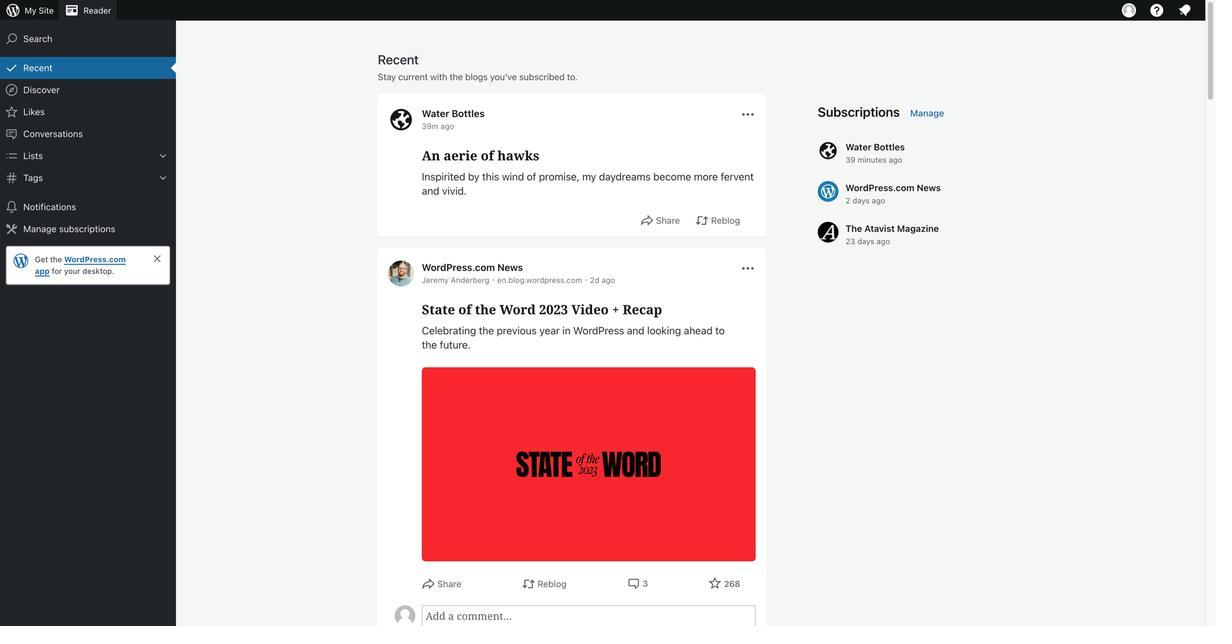 Task type: describe. For each thing, give the bounding box(es) containing it.
wordpress.com app
[[35, 255, 126, 276]]

ago inside the atavist magazine 23 days ago
[[877, 237, 890, 246]]

main content containing an aerie of hawks
[[378, 51, 1004, 626]]

toggle menu image for state of the word 2023 video + recap
[[740, 261, 756, 276]]

anderberg
[[451, 276, 490, 285]]

water bottles 39m ago
[[422, 108, 485, 131]]

video
[[571, 301, 609, 318]]

recent for recent
[[23, 62, 52, 73]]

the left the word
[[475, 301, 496, 318]]

inspirited
[[422, 171, 465, 183]]

the left previous
[[479, 325, 494, 337]]

state
[[422, 301, 455, 318]]

2023
[[539, 301, 568, 318]]

my profile image
[[1122, 3, 1136, 17]]

previous
[[497, 325, 537, 337]]

wordpress.com for ago
[[846, 182, 915, 193]]

subscriptions
[[59, 224, 115, 234]]

an aerie of hawks link
[[422, 146, 756, 165]]

reader link
[[59, 0, 116, 21]]

reader
[[84, 6, 111, 15]]

blogs
[[465, 72, 488, 82]]

become
[[653, 171, 691, 183]]

recent link
[[0, 57, 176, 79]]

manage subscriptions
[[23, 224, 115, 234]]

noah lott image
[[395, 606, 415, 626]]

jeremy anderberg link
[[422, 276, 490, 285]]

state of the word 2023 video + recap celebrating the previous year in wordpress and looking ahead to the future.
[[422, 301, 725, 351]]

2d ago link
[[590, 276, 615, 285]]

recap
[[623, 301, 662, 318]]

the
[[846, 223, 862, 234]]

in
[[562, 325, 571, 337]]

tags
[[23, 172, 43, 183]]

your
[[64, 267, 80, 276]]

wordpress
[[573, 325, 624, 337]]

1 horizontal spatial share button
[[640, 214, 680, 228]]

promise,
[[539, 171, 580, 183]]

reblog button for the right share button
[[696, 214, 740, 228]]

0 vertical spatial of
[[481, 147, 494, 164]]

discover link
[[0, 79, 176, 101]]

1 vertical spatial share button
[[422, 577, 462, 591]]

ago inside water bottles 39m ago
[[441, 122, 454, 131]]

vivid.
[[442, 185, 467, 197]]

manage for manage subscriptions
[[23, 224, 57, 234]]

days inside the atavist magazine 23 days ago
[[858, 237, 875, 246]]

get the
[[35, 255, 64, 264]]

notifications link
[[0, 196, 176, 218]]

discover
[[23, 84, 60, 95]]

days inside wordpress.com news 2 days ago
[[853, 196, 870, 205]]

with
[[430, 72, 447, 82]]

ago inside wordpress.com news 2 days ago
[[872, 196, 886, 205]]

app
[[35, 267, 50, 276]]

Add a comment… text field
[[422, 606, 756, 626]]

wordpress.com inside wordpress.com app
[[64, 255, 126, 264]]

fervent
[[721, 171, 754, 183]]

39m ago link
[[422, 122, 454, 131]]

conversations link
[[0, 123, 176, 145]]

stay
[[378, 72, 396, 82]]

dismiss image
[[152, 254, 162, 264]]

manage your notifications image
[[1177, 3, 1193, 18]]

you've
[[490, 72, 517, 82]]

39
[[846, 155, 856, 164]]

word
[[500, 301, 536, 318]]

celebrating
[[422, 325, 476, 337]]

water for water bottles 39 minutes ago
[[846, 142, 872, 152]]

reblog for the right share button
[[711, 215, 740, 226]]

23
[[846, 237, 855, 246]]

subscriptions
[[818, 104, 900, 119]]

daydreams
[[599, 171, 651, 183]]

reblog button for bottommost share button
[[522, 577, 567, 591]]

of inside state of the word 2023 video + recap celebrating the previous year in wordpress and looking ahead to the future.
[[458, 301, 472, 318]]

en.blog.wordpress.com
[[497, 276, 582, 285]]

notifications
[[23, 202, 76, 212]]

more
[[694, 171, 718, 183]]

manage subscriptions link
[[0, 218, 176, 240]]

hawks
[[497, 147, 539, 164]]

desktop.
[[82, 267, 114, 276]]

wind
[[502, 171, 524, 183]]

the inside recent stay current with the blogs you've subscribed to.
[[450, 72, 463, 82]]

268 button
[[709, 577, 740, 592]]

my site link
[[0, 0, 59, 21]]

the atavist magazine 23 days ago
[[846, 223, 939, 246]]

subscribed to.
[[519, 72, 578, 82]]

likes link
[[0, 101, 176, 123]]

ago inside wordpress.com news jeremy anderberg · en.blog.wordpress.com · 2d ago
[[602, 276, 615, 285]]



Task type: vqa. For each thing, say whether or not it's contained in the screenshot.
DAYS
yes



Task type: locate. For each thing, give the bounding box(es) containing it.
and down inspirited
[[422, 185, 439, 197]]

2
[[846, 196, 850, 205]]

bottles up minutes
[[874, 142, 905, 152]]

recent stay current with the blogs you've subscribed to.
[[378, 52, 578, 82]]

0 vertical spatial reblog button
[[696, 214, 740, 228]]

likes
[[23, 106, 45, 117]]

2 horizontal spatial of
[[527, 171, 536, 183]]

0 horizontal spatial reblog button
[[522, 577, 567, 591]]

keyboard_arrow_down image
[[157, 149, 170, 162]]

wordpress.com inside wordpress.com news 2 days ago
[[846, 182, 915, 193]]

1 horizontal spatial news
[[917, 182, 941, 193]]

water for water bottles 39m ago
[[422, 108, 449, 119]]

recent for recent stay current with the blogs you've subscribed to.
[[378, 52, 419, 67]]

water inside water bottles 39m ago
[[422, 108, 449, 119]]

recent up the stay
[[378, 52, 419, 67]]

keyboard_arrow_down image
[[157, 171, 170, 184]]

0 vertical spatial reblog
[[711, 215, 740, 226]]

· right anderberg on the left of page
[[492, 274, 495, 285]]

water up 39
[[846, 142, 872, 152]]

lists link
[[0, 145, 176, 167]]

reblog button down more
[[696, 214, 740, 228]]

1 vertical spatial of
[[527, 171, 536, 183]]

of up this
[[481, 147, 494, 164]]

and down recap
[[627, 325, 645, 337]]

water bottles 39 minutes ago
[[846, 142, 905, 164]]

1 horizontal spatial ·
[[585, 274, 588, 285]]

0 horizontal spatial share button
[[422, 577, 462, 591]]

share
[[656, 215, 680, 226], [437, 579, 462, 590]]

jeremy anderberg image
[[388, 261, 414, 287]]

time image
[[1209, 50, 1215, 61]]

0 vertical spatial share button
[[640, 214, 680, 228]]

1 horizontal spatial share
[[656, 215, 680, 226]]

1 horizontal spatial reblog button
[[696, 214, 740, 228]]

1 horizontal spatial reblog
[[711, 215, 740, 226]]

state of the word 2023 video + recap link
[[422, 300, 756, 319]]

0 horizontal spatial reblog
[[538, 579, 567, 590]]

news inside wordpress.com news 2 days ago
[[917, 182, 941, 193]]

reblog for bottommost share button
[[538, 579, 567, 590]]

1 · from the left
[[492, 274, 495, 285]]

1 toggle menu image from the top
[[740, 107, 756, 122]]

0 vertical spatial news
[[917, 182, 941, 193]]

and inside an aerie of hawks inspirited by this wind of promise, my daydreams become more fervent and vivid.
[[422, 185, 439, 197]]

manage for manage
[[910, 108, 944, 118]]

1 horizontal spatial water
[[846, 142, 872, 152]]

1 vertical spatial bottles
[[874, 142, 905, 152]]

0 vertical spatial bottles
[[452, 108, 485, 119]]

wordpress.com news 2 days ago
[[846, 182, 941, 205]]

3 button
[[627, 577, 648, 590]]

bottles
[[452, 108, 485, 119], [874, 142, 905, 152]]

recent up discover
[[23, 62, 52, 73]]

3
[[643, 579, 648, 589]]

2 horizontal spatial wordpress.com
[[846, 182, 915, 193]]

2 toggle menu image from the top
[[740, 261, 756, 276]]

toggle menu image
[[740, 107, 756, 122], [740, 261, 756, 276]]

water inside water bottles 39 minutes ago
[[846, 142, 872, 152]]

ago down water bottles link
[[441, 122, 454, 131]]

1 vertical spatial share
[[437, 579, 462, 590]]

1 horizontal spatial manage
[[910, 108, 944, 118]]

ago
[[441, 122, 454, 131], [889, 155, 903, 164], [872, 196, 886, 205], [877, 237, 890, 246], [602, 276, 615, 285]]

1 vertical spatial days
[[858, 237, 875, 246]]

this
[[482, 171, 499, 183]]

manage link
[[910, 107, 944, 120]]

1 horizontal spatial and
[[627, 325, 645, 337]]

main content
[[378, 51, 1004, 626]]

bottles for water bottles 39 minutes ago
[[874, 142, 905, 152]]

news up en.blog.wordpress.com link
[[497, 262, 523, 273]]

0 vertical spatial water
[[422, 108, 449, 119]]

wordpress.com for ·
[[422, 262, 495, 273]]

atavist
[[865, 223, 895, 234]]

1 vertical spatial reblog
[[538, 579, 567, 590]]

an aerie of hawks inspirited by this wind of promise, my daydreams become more fervent and vivid.
[[422, 147, 754, 197]]

search
[[23, 33, 52, 44]]

268
[[724, 579, 740, 589]]

wordpress.com
[[846, 182, 915, 193], [64, 255, 126, 264], [422, 262, 495, 273]]

my
[[25, 6, 36, 15]]

minutes
[[858, 155, 887, 164]]

1 vertical spatial and
[[627, 325, 645, 337]]

0 horizontal spatial and
[[422, 185, 439, 197]]

0 vertical spatial days
[[853, 196, 870, 205]]

1 vertical spatial manage
[[23, 224, 57, 234]]

0 vertical spatial share
[[656, 215, 680, 226]]

reblog
[[711, 215, 740, 226], [538, 579, 567, 590]]

39m
[[422, 122, 438, 131]]

reblog button up add a comment… text field
[[522, 577, 567, 591]]

toggle menu image for an aerie of hawks
[[740, 107, 756, 122]]

year
[[540, 325, 560, 337]]

group
[[395, 606, 756, 626]]

wordpress.com news link
[[422, 262, 523, 273]]

0 horizontal spatial bottles
[[452, 108, 485, 119]]

news for ·
[[497, 262, 523, 273]]

manage
[[910, 108, 944, 118], [23, 224, 57, 234]]

0 vertical spatial and
[[422, 185, 439, 197]]

2 · from the left
[[585, 274, 588, 285]]

bottles up '39m ago' link
[[452, 108, 485, 119]]

0 horizontal spatial recent
[[23, 62, 52, 73]]

to
[[715, 325, 725, 337]]

0 horizontal spatial news
[[497, 262, 523, 273]]

looking
[[647, 325, 681, 337]]

wordpress.com inside wordpress.com news jeremy anderberg · en.blog.wordpress.com · 2d ago
[[422, 262, 495, 273]]

share for the right share button
[[656, 215, 680, 226]]

conversations
[[23, 128, 83, 139]]

reblog down "fervent"
[[711, 215, 740, 226]]

bottles inside water bottles 39m ago
[[452, 108, 485, 119]]

wordpress.com down minutes
[[846, 182, 915, 193]]

0 horizontal spatial water
[[422, 108, 449, 119]]

2 vertical spatial of
[[458, 301, 472, 318]]

ago inside water bottles 39 minutes ago
[[889, 155, 903, 164]]

recent inside recent stay current with the blogs you've subscribed to.
[[378, 52, 419, 67]]

the future.
[[422, 339, 471, 351]]

days right '23'
[[858, 237, 875, 246]]

of
[[481, 147, 494, 164], [527, 171, 536, 183], [458, 301, 472, 318]]

for your desktop.
[[50, 267, 114, 276]]

1 horizontal spatial of
[[481, 147, 494, 164]]

magazine
[[897, 223, 939, 234]]

news
[[917, 182, 941, 193], [497, 262, 523, 273]]

aerie
[[444, 147, 478, 164]]

ago down atavist
[[877, 237, 890, 246]]

1 horizontal spatial wordpress.com
[[422, 262, 495, 273]]

for
[[52, 267, 62, 276]]

lists
[[23, 150, 43, 161]]

share for bottommost share button
[[437, 579, 462, 590]]

help image
[[1149, 3, 1165, 18]]

wordpress.com up desktop.
[[64, 255, 126, 264]]

reblog up add a comment… text field
[[538, 579, 567, 590]]

news inside wordpress.com news jeremy anderberg · en.blog.wordpress.com · 2d ago
[[497, 262, 523, 273]]

share button
[[640, 214, 680, 228], [422, 577, 462, 591]]

ago right the 2d
[[602, 276, 615, 285]]

wordpress.com up jeremy anderberg link
[[422, 262, 495, 273]]

0 horizontal spatial of
[[458, 301, 472, 318]]

·
[[492, 274, 495, 285], [585, 274, 588, 285]]

current
[[398, 72, 428, 82]]

the right with
[[450, 72, 463, 82]]

tags link
[[0, 167, 176, 189]]

bottles inside water bottles 39 minutes ago
[[874, 142, 905, 152]]

and inside state of the word 2023 video + recap celebrating the previous year in wordpress and looking ahead to the future.
[[627, 325, 645, 337]]

0 vertical spatial manage
[[910, 108, 944, 118]]

2d
[[590, 276, 600, 285]]

the
[[450, 72, 463, 82], [50, 255, 62, 264], [475, 301, 496, 318], [479, 325, 494, 337]]

manage inside manage subscriptions link
[[23, 224, 57, 234]]

0 horizontal spatial manage
[[23, 224, 57, 234]]

news up magazine
[[917, 182, 941, 193]]

site
[[39, 6, 54, 15]]

0 horizontal spatial wordpress.com
[[64, 255, 126, 264]]

1 vertical spatial toggle menu image
[[740, 261, 756, 276]]

water bottles link
[[422, 108, 485, 119]]

of up celebrating
[[458, 301, 472, 318]]

days right 2
[[853, 196, 870, 205]]

wordpress.com news jeremy anderberg · en.blog.wordpress.com · 2d ago
[[422, 262, 615, 285]]

0 vertical spatial toggle menu image
[[740, 107, 756, 122]]

water
[[422, 108, 449, 119], [846, 142, 872, 152]]

1 horizontal spatial recent
[[378, 52, 419, 67]]

news for ago
[[917, 182, 941, 193]]

recent
[[378, 52, 419, 67], [23, 62, 52, 73]]

jeremy
[[422, 276, 449, 285]]

an
[[422, 147, 440, 164]]

by
[[468, 171, 480, 183]]

bottles for water bottles 39m ago
[[452, 108, 485, 119]]

water up '39m ago' link
[[422, 108, 449, 119]]

1 vertical spatial water
[[846, 142, 872, 152]]

and
[[422, 185, 439, 197], [627, 325, 645, 337]]

1 horizontal spatial bottles
[[874, 142, 905, 152]]

1 vertical spatial news
[[497, 262, 523, 273]]

ahead
[[684, 325, 713, 337]]

my
[[582, 171, 596, 183]]

my site
[[25, 6, 54, 15]]

0 horizontal spatial ·
[[492, 274, 495, 285]]

en.blog.wordpress.com link
[[497, 276, 582, 285]]

· left the 2d
[[585, 274, 588, 285]]

the up for
[[50, 255, 62, 264]]

0 horizontal spatial share
[[437, 579, 462, 590]]

+
[[612, 301, 619, 318]]

ago right minutes
[[889, 155, 903, 164]]

of right wind
[[527, 171, 536, 183]]

ago up atavist
[[872, 196, 886, 205]]

get
[[35, 255, 48, 264]]

search link
[[0, 28, 176, 50]]

1 vertical spatial reblog button
[[522, 577, 567, 591]]



